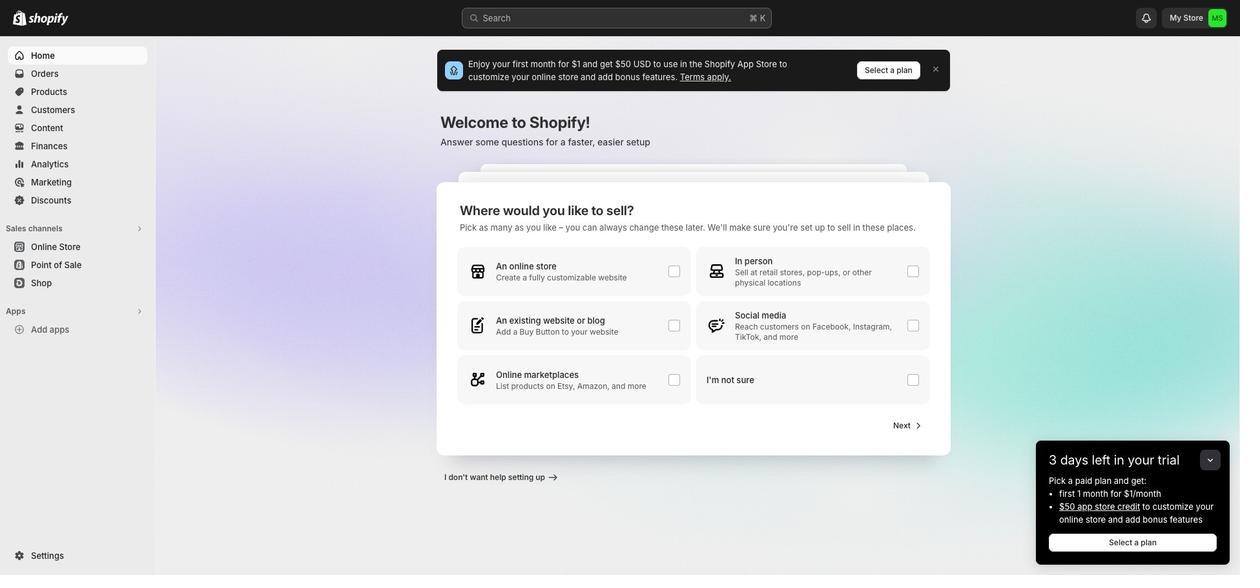 Task type: describe. For each thing, give the bounding box(es) containing it.
shopify image
[[13, 10, 26, 26]]

shopify image
[[28, 13, 69, 26]]

my store image
[[1209, 9, 1227, 27]]



Task type: vqa. For each thing, say whether or not it's contained in the screenshot.
"Discounts"
no



